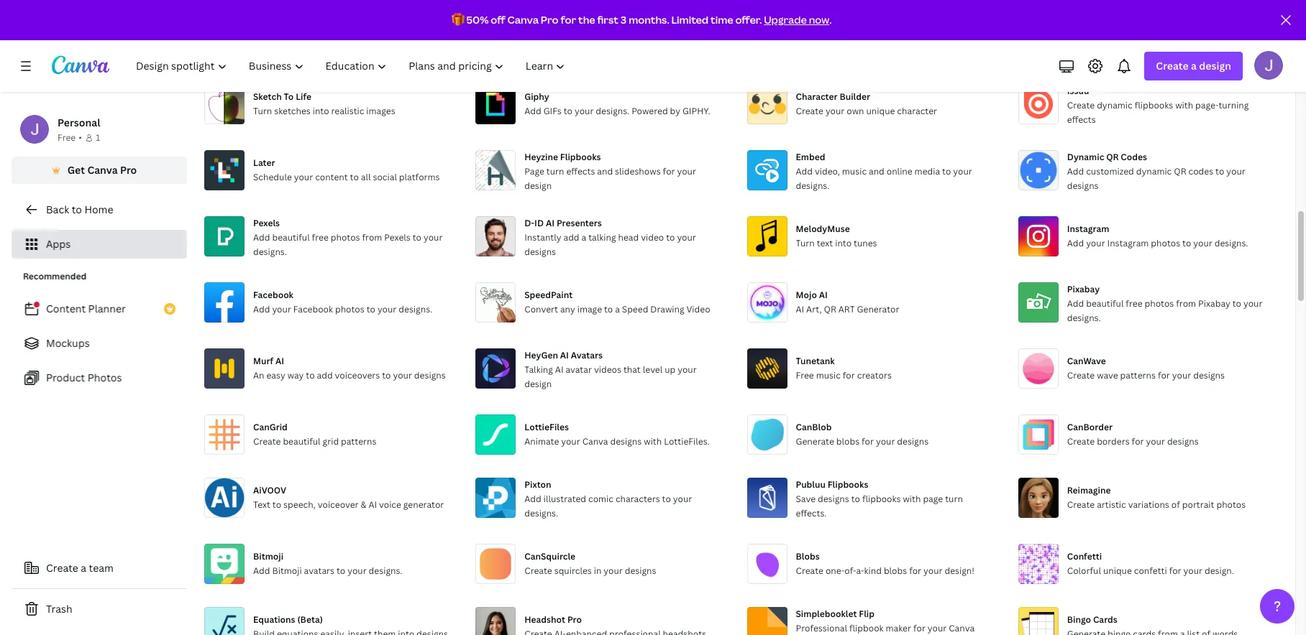 Task type: describe. For each thing, give the bounding box(es) containing it.
flipbooks inside "publuu flipbooks save designs to flipbooks with page turn effects."
[[863, 494, 901, 506]]

add inside dynamic qr codes add customized dynamic qr codes to your designs
[[1067, 165, 1084, 178]]

designs inside "publuu flipbooks save designs to flipbooks with page turn effects."
[[818, 494, 849, 506]]

into inside melodymuse turn text into tunes
[[835, 237, 852, 250]]

your inside character builder create your own unique character
[[826, 105, 845, 117]]

for inside the canborder create borders for your designs
[[1132, 436, 1144, 448]]

dynamic qr codes add customized dynamic qr codes to your designs
[[1067, 151, 1246, 192]]

canva inside simplebooklet flip professional flipbook maker for your canva
[[949, 623, 975, 635]]

colorful
[[1067, 565, 1101, 578]]

free •
[[58, 132, 82, 144]]

a inside d-id ai presenters instantly add a talking head video to your designs
[[582, 232, 586, 244]]

and inside heyzine flipbooks page turn effects and slideshows for your design
[[597, 165, 613, 178]]

list containing content planner
[[12, 295, 187, 393]]

beautiful for pexels
[[272, 232, 310, 244]]

turn inside melodymuse turn text into tunes
[[796, 237, 815, 250]]

all
[[361, 171, 371, 183]]

designs inside canwave create wave patterns for your designs
[[1194, 370, 1225, 382]]

first
[[597, 13, 619, 27]]

aivoov
[[253, 485, 286, 497]]

and inside embed add video, music and online media to your designs.
[[869, 165, 885, 178]]

0 horizontal spatial pixabay
[[1067, 283, 1100, 296]]

issuu
[[1067, 85, 1089, 97]]

trash link
[[12, 596, 187, 624]]

canva inside button
[[87, 163, 118, 177]]

your inside embed add video, music and online media to your designs.
[[953, 165, 972, 178]]

turn inside heyzine flipbooks page turn effects and slideshows for your design
[[547, 165, 564, 178]]

giphy.
[[683, 105, 711, 117]]

turn inside "publuu flipbooks save designs to flipbooks with page turn effects."
[[945, 494, 963, 506]]

your inside blobs create one-of-a-kind blobs for your design!
[[924, 565, 943, 578]]

video,
[[815, 165, 840, 178]]

designs inside dynamic qr codes add customized dynamic qr codes to your designs
[[1067, 180, 1099, 192]]

mockups
[[46, 337, 90, 350]]

add for embed add video, music and online media to your designs.
[[796, 165, 813, 178]]

cangrid
[[253, 422, 288, 434]]

into inside sketch to life turn sketches into realistic images
[[313, 105, 329, 117]]

embed add video, music and online media to your designs.
[[796, 151, 972, 192]]

convert
[[525, 304, 558, 316]]

publuu flipbooks save designs to flipbooks with page turn effects.
[[796, 479, 963, 520]]

the
[[578, 13, 595, 27]]

ai inside d-id ai presenters instantly add a talking head video to your designs
[[546, 217, 555, 229]]

schedule
[[253, 171, 292, 183]]

content planner link
[[12, 295, 187, 324]]

to inside "pixabay add beautiful free photos from pixabay to your designs."
[[1233, 298, 1242, 310]]

designs inside the canborder create borders for your designs
[[1167, 436, 1199, 448]]

a inside speedpaint convert any image to a speed drawing video
[[615, 304, 620, 316]]

a inside "button"
[[81, 562, 86, 576]]

a-
[[856, 565, 864, 578]]

generator
[[403, 499, 444, 511]]

designs. inside pexels add beautiful free photos from pexels to your designs.
[[253, 246, 287, 258]]

slideshows
[[615, 165, 661, 178]]

create inside character builder create your own unique character
[[796, 105, 824, 117]]

apps
[[46, 237, 71, 251]]

designs. inside pixton add illustrated comic characters to your designs.
[[525, 508, 558, 520]]

avatars
[[304, 565, 335, 578]]

for inside simplebooklet flip professional flipbook maker for your canva
[[914, 623, 926, 635]]

add inside d-id ai presenters instantly add a talking head video to your designs
[[564, 232, 580, 244]]

your inside dynamic qr codes add customized dynamic qr codes to your designs
[[1227, 165, 1246, 178]]

dynamic inside dynamic qr codes add customized dynamic qr codes to your designs
[[1136, 165, 1172, 178]]

social
[[373, 171, 397, 183]]

text
[[253, 499, 270, 511]]

image
[[577, 304, 602, 316]]

1 vertical spatial pixabay
[[1199, 298, 1231, 310]]

2 vertical spatial pro
[[568, 614, 582, 627]]

to inside pexels add beautiful free photos from pexels to your designs.
[[413, 232, 422, 244]]

to inside "later schedule your content to all social platforms"
[[350, 171, 359, 183]]

unique inside character builder create your own unique character
[[866, 105, 895, 117]]

online
[[887, 165, 913, 178]]

photos
[[88, 371, 122, 385]]

page-
[[1196, 99, 1219, 112]]

cansquircle create squircles in your designs
[[525, 551, 656, 578]]

character
[[796, 91, 838, 103]]

product photos link
[[12, 364, 187, 393]]

designs. inside 'giphy add gifs to your designs. powered by giphy.'
[[596, 105, 630, 117]]

publuu
[[796, 479, 826, 491]]

maker
[[886, 623, 911, 635]]

home
[[84, 203, 113, 217]]

bingo cards
[[1067, 614, 1118, 627]]

to inside pixton add illustrated comic characters to your designs.
[[662, 494, 671, 506]]

simplebooklet flip professional flipbook maker for your canva
[[796, 609, 975, 636]]

to inside bitmoji add bitmoji avatars to your designs.
[[337, 565, 345, 578]]

1
[[96, 132, 100, 144]]

beautiful for pixabay
[[1086, 298, 1124, 310]]

heygen ai avatars talking ai avatar videos that level up your design
[[525, 350, 697, 391]]

design inside heygen ai avatars talking ai avatar videos that level up your design
[[525, 378, 552, 391]]

dynamic
[[1067, 151, 1104, 163]]

to inside dynamic qr codes add customized dynamic qr codes to your designs
[[1216, 165, 1225, 178]]

to inside speedpaint convert any image to a speed drawing video
[[604, 304, 613, 316]]

product photos
[[46, 371, 122, 385]]

your inside canwave create wave patterns for your designs
[[1172, 370, 1191, 382]]

to inside facebook add your facebook photos to your designs.
[[367, 304, 375, 316]]

kind
[[864, 565, 882, 578]]

jacob simon image
[[1255, 51, 1283, 80]]

to inside "publuu flipbooks save designs to flipbooks with page turn effects."
[[852, 494, 860, 506]]

with inside "publuu flipbooks save designs to flipbooks with page turn effects."
[[903, 494, 921, 506]]

level
[[643, 364, 663, 376]]

dynamic inside issuu create dynamic flipbooks with page-turning effects
[[1097, 99, 1133, 112]]

to
[[284, 91, 294, 103]]

giphy add gifs to your designs. powered by giphy.
[[525, 91, 711, 117]]

create for cangrid create beautiful grid patterns
[[253, 436, 281, 448]]

cansquircle
[[525, 551, 576, 563]]

photos for facebook
[[335, 304, 365, 316]]

canwave
[[1067, 355, 1106, 368]]

designs. inside bitmoji add bitmoji avatars to your designs.
[[369, 565, 402, 578]]

add for pexels add beautiful free photos from pexels to your designs.
[[253, 232, 270, 244]]

designs. inside facebook add your facebook photos to your designs.
[[399, 304, 432, 316]]

planner
[[88, 302, 126, 316]]

design inside dropdown button
[[1199, 59, 1232, 73]]

canva right the off
[[508, 13, 539, 27]]

add for pixton add illustrated comic characters to your designs.
[[525, 494, 542, 506]]

heyzine flipbooks page turn effects and slideshows for your design
[[525, 151, 696, 192]]

for inside heyzine flipbooks page turn effects and slideshows for your design
[[663, 165, 675, 178]]

designs. inside "pixabay add beautiful free photos from pixabay to your designs."
[[1067, 312, 1101, 324]]

back to home
[[46, 203, 113, 217]]

embed
[[796, 151, 825, 163]]

create for cansquircle create squircles in your designs
[[525, 565, 552, 578]]

that
[[624, 364, 641, 376]]

a inside dropdown button
[[1191, 59, 1197, 73]]

save
[[796, 494, 816, 506]]

customized
[[1086, 165, 1134, 178]]

create for issuu create dynamic flipbooks with page-turning effects
[[1067, 99, 1095, 112]]

unique inside 'confetti colorful unique confetti for your design.'
[[1103, 565, 1132, 578]]

add for facebook add your facebook photos to your designs.
[[253, 304, 270, 316]]

flipbooks inside issuu create dynamic flipbooks with page-turning effects
[[1135, 99, 1173, 112]]

trash
[[46, 603, 72, 617]]

builder
[[840, 91, 870, 103]]

designs inside "lottiefiles animate your canva designs with lottiefiles."
[[610, 436, 642, 448]]

designs inside canblob generate blobs for your designs
[[897, 436, 929, 448]]

giphy
[[525, 91, 549, 103]]

mojo ai ai art, qr art generator
[[796, 289, 900, 316]]

effects inside issuu create dynamic flipbooks with page-turning effects
[[1067, 114, 1096, 126]]

canwave create wave patterns for your designs
[[1067, 355, 1225, 382]]

design.
[[1205, 565, 1234, 578]]

qr inside "mojo ai ai art, qr art generator"
[[824, 304, 837, 316]]

instantly
[[525, 232, 562, 244]]

headshot
[[525, 614, 565, 627]]

turn inside sketch to life turn sketches into realistic images
[[253, 105, 272, 117]]

flipbook
[[850, 623, 884, 635]]

confetti colorful unique confetti for your design.
[[1067, 551, 1234, 578]]

own
[[847, 105, 864, 117]]

create inside "button"
[[46, 562, 78, 576]]

your inside pixton add illustrated comic characters to your designs.
[[673, 494, 692, 506]]

1 horizontal spatial pro
[[541, 13, 559, 27]]

for inside tunetank free music for creators
[[843, 370, 855, 382]]

your inside "later schedule your content to all social platforms"
[[294, 171, 313, 183]]

•
[[79, 132, 82, 144]]

add inside murf ai an easy way to add voiceovers to your designs
[[317, 370, 333, 382]]

images
[[366, 105, 395, 117]]

to inside aivoov text to speech, voiceover & ai voice generator
[[273, 499, 281, 511]]

speech,
[[283, 499, 316, 511]]

content
[[46, 302, 86, 316]]

speedpaint
[[525, 289, 573, 301]]

canborder
[[1067, 422, 1113, 434]]

voiceovers
[[335, 370, 380, 382]]

music inside tunetank free music for creators
[[816, 370, 841, 382]]

lottiefiles animate your canva designs with lottiefiles.
[[525, 422, 710, 448]]

canva inside "lottiefiles animate your canva designs with lottiefiles."
[[582, 436, 608, 448]]

generate
[[796, 436, 834, 448]]

team
[[89, 562, 114, 576]]

codes
[[1189, 165, 1214, 178]]

your inside bitmoji add bitmoji avatars to your designs.
[[348, 565, 367, 578]]

lottiefiles
[[525, 422, 569, 434]]

designs inside murf ai an easy way to add voiceovers to your designs
[[414, 370, 446, 382]]

heygen
[[525, 350, 558, 362]]

get canva pro button
[[12, 157, 187, 184]]

designs. inside the instagram add your instagram photos to your designs.
[[1215, 237, 1249, 250]]

off
[[491, 13, 505, 27]]

3
[[621, 13, 627, 27]]

d-
[[525, 217, 535, 229]]

1 vertical spatial facebook
[[293, 304, 333, 316]]



Task type: vqa. For each thing, say whether or not it's contained in the screenshot.


Task type: locate. For each thing, give the bounding box(es) containing it.
designs inside cansquircle create squircles in your designs
[[625, 565, 656, 578]]

create down cangrid
[[253, 436, 281, 448]]

0 horizontal spatial flipbooks
[[560, 151, 601, 163]]

and left slideshows
[[597, 165, 613, 178]]

photos down content
[[331, 232, 360, 244]]

head
[[618, 232, 639, 244]]

create down reimagine
[[1067, 499, 1095, 511]]

free
[[312, 232, 329, 244], [1126, 298, 1143, 310]]

your inside 'confetti colorful unique confetti for your design.'
[[1184, 565, 1203, 578]]

beautiful inside pexels add beautiful free photos from pexels to your designs.
[[272, 232, 310, 244]]

photos inside pexels add beautiful free photos from pexels to your designs.
[[331, 232, 360, 244]]

dynamic down codes
[[1136, 165, 1172, 178]]

instagram
[[1067, 223, 1110, 235], [1108, 237, 1149, 250]]

create inside the reimagine create artistic variations of portrait photos
[[1067, 499, 1095, 511]]

for right borders
[[1132, 436, 1144, 448]]

0 vertical spatial turn
[[253, 105, 272, 117]]

gifs
[[544, 105, 562, 117]]

0 vertical spatial bitmoji
[[253, 551, 284, 563]]

unique right own
[[866, 105, 895, 117]]

ai inside murf ai an easy way to add voiceovers to your designs
[[276, 355, 284, 368]]

2 horizontal spatial qr
[[1174, 165, 1187, 178]]

wave
[[1097, 370, 1118, 382]]

sketches
[[274, 105, 311, 117]]

instagram add your instagram photos to your designs.
[[1067, 223, 1249, 250]]

months.
[[629, 13, 669, 27]]

beautiful inside cangrid create beautiful grid patterns
[[283, 436, 321, 448]]

free inside "pixabay add beautiful free photos from pixabay to your designs."
[[1126, 298, 1143, 310]]

mojo
[[796, 289, 817, 301]]

free down content
[[312, 232, 329, 244]]

0 vertical spatial qr
[[1107, 151, 1119, 163]]

music inside embed add video, music and online media to your designs.
[[842, 165, 867, 178]]

1 horizontal spatial unique
[[1103, 565, 1132, 578]]

create down canwave
[[1067, 370, 1095, 382]]

0 vertical spatial with
[[1176, 99, 1194, 112]]

ai left avatar
[[555, 364, 564, 376]]

1 horizontal spatial pixabay
[[1199, 298, 1231, 310]]

1 horizontal spatial qr
[[1107, 151, 1119, 163]]

1 horizontal spatial and
[[869, 165, 885, 178]]

photos inside the instagram add your instagram photos to your designs.
[[1151, 237, 1181, 250]]

from inside "pixabay add beautiful free photos from pixabay to your designs."
[[1176, 298, 1196, 310]]

0 vertical spatial from
[[362, 232, 382, 244]]

your
[[575, 105, 594, 117], [826, 105, 845, 117], [677, 165, 696, 178], [953, 165, 972, 178], [1227, 165, 1246, 178], [294, 171, 313, 183], [424, 232, 443, 244], [677, 232, 696, 244], [1086, 237, 1105, 250], [1194, 237, 1213, 250], [1244, 298, 1263, 310], [272, 304, 291, 316], [378, 304, 397, 316], [678, 364, 697, 376], [393, 370, 412, 382], [1172, 370, 1191, 382], [561, 436, 580, 448], [876, 436, 895, 448], [1146, 436, 1165, 448], [673, 494, 692, 506], [348, 565, 367, 578], [604, 565, 623, 578], [924, 565, 943, 578], [1184, 565, 1203, 578], [928, 623, 947, 635]]

with inside issuu create dynamic flipbooks with page-turning effects
[[1176, 99, 1194, 112]]

by
[[670, 105, 681, 117]]

0 horizontal spatial free
[[312, 232, 329, 244]]

for right slideshows
[[663, 165, 675, 178]]

1 vertical spatial into
[[835, 237, 852, 250]]

ai right id
[[546, 217, 555, 229]]

ai right mojo
[[819, 289, 828, 301]]

for right maker
[[914, 623, 926, 635]]

turn left text
[[796, 237, 815, 250]]

0 vertical spatial effects
[[1067, 114, 1096, 126]]

0 horizontal spatial dynamic
[[1097, 99, 1133, 112]]

now
[[809, 13, 830, 27]]

facebook up murf
[[253, 289, 293, 301]]

0 vertical spatial patterns
[[1121, 370, 1156, 382]]

1 horizontal spatial flipbooks
[[1135, 99, 1173, 112]]

your inside heyzine flipbooks page turn effects and slideshows for your design
[[677, 165, 696, 178]]

0 vertical spatial free
[[58, 132, 76, 144]]

your inside cansquircle create squircles in your designs
[[604, 565, 623, 578]]

create down the issuu
[[1067, 99, 1095, 112]]

sketch
[[253, 91, 282, 103]]

reimagine create artistic variations of portrait photos
[[1067, 485, 1246, 511]]

squircles
[[554, 565, 592, 578]]

1 horizontal spatial effects
[[1067, 114, 1096, 126]]

presenters
[[557, 217, 602, 229]]

1 vertical spatial free
[[796, 370, 814, 382]]

photos up murf ai an easy way to add voiceovers to your designs
[[335, 304, 365, 316]]

pexels down social
[[384, 232, 411, 244]]

blobs right kind
[[884, 565, 907, 578]]

instagram down customized
[[1067, 223, 1110, 235]]

photos inside facebook add your facebook photos to your designs.
[[335, 304, 365, 316]]

with inside "lottiefiles animate your canva designs with lottiefiles."
[[644, 436, 662, 448]]

get
[[67, 163, 85, 177]]

0 horizontal spatial from
[[362, 232, 382, 244]]

qr right art,
[[824, 304, 837, 316]]

pexels down schedule at left
[[253, 217, 280, 229]]

for right generate
[[862, 436, 874, 448]]

beautiful
[[272, 232, 310, 244], [1086, 298, 1124, 310], [283, 436, 321, 448]]

1 vertical spatial patterns
[[341, 436, 377, 448]]

0 horizontal spatial add
[[317, 370, 333, 382]]

music right video, at the top right of the page
[[842, 165, 867, 178]]

0 horizontal spatial into
[[313, 105, 329, 117]]

0 horizontal spatial pro
[[120, 163, 137, 177]]

create left team
[[46, 562, 78, 576]]

with left page-
[[1176, 99, 1194, 112]]

2 horizontal spatial pro
[[568, 614, 582, 627]]

1 horizontal spatial with
[[903, 494, 921, 506]]

photos up "pixabay add beautiful free photos from pixabay to your designs."
[[1151, 237, 1181, 250]]

pro up back to home link
[[120, 163, 137, 177]]

1 horizontal spatial turn
[[796, 237, 815, 250]]

avatars
[[571, 350, 603, 362]]

way
[[287, 370, 304, 382]]

page
[[923, 494, 943, 506]]

free for pixabay
[[1126, 298, 1143, 310]]

time
[[711, 13, 733, 27]]

0 vertical spatial instagram
[[1067, 223, 1110, 235]]

1 and from the left
[[597, 165, 613, 178]]

designs. inside embed add video, music and online media to your designs.
[[796, 180, 830, 192]]

illustrated
[[544, 494, 586, 506]]

free down tunetank on the bottom of page
[[796, 370, 814, 382]]

0 horizontal spatial patterns
[[341, 436, 377, 448]]

recommended
[[23, 270, 86, 283]]

effects inside heyzine flipbooks page turn effects and slideshows for your design
[[566, 165, 595, 178]]

cangrid create beautiful grid patterns
[[253, 422, 377, 448]]

your inside the canborder create borders for your designs
[[1146, 436, 1165, 448]]

0 vertical spatial add
[[564, 232, 580, 244]]

beautiful down schedule at left
[[272, 232, 310, 244]]

blobs right generate
[[836, 436, 860, 448]]

of-
[[845, 565, 856, 578]]

get canva pro
[[67, 163, 137, 177]]

effects right page
[[566, 165, 595, 178]]

later schedule your content to all social platforms
[[253, 157, 440, 183]]

melodymuse turn text into tunes
[[796, 223, 877, 250]]

from inside pexels add beautiful free photos from pexels to your designs.
[[362, 232, 382, 244]]

flipbooks inside "publuu flipbooks save designs to flipbooks with page turn effects."
[[828, 479, 869, 491]]

a down presenters
[[582, 232, 586, 244]]

create for reimagine create artistic variations of portrait photos
[[1067, 499, 1095, 511]]

0 vertical spatial pro
[[541, 13, 559, 27]]

add for bitmoji add bitmoji avatars to your designs.
[[253, 565, 270, 578]]

with left lottiefiles.
[[644, 436, 662, 448]]

1 vertical spatial pro
[[120, 163, 137, 177]]

1 horizontal spatial pexels
[[384, 232, 411, 244]]

1 vertical spatial pexels
[[384, 232, 411, 244]]

2 horizontal spatial with
[[1176, 99, 1194, 112]]

photos for pexels
[[331, 232, 360, 244]]

free inside pexels add beautiful free photos from pexels to your designs.
[[312, 232, 329, 244]]

from
[[362, 232, 382, 244], [1176, 298, 1196, 310]]

videos
[[594, 364, 622, 376]]

add inside "pixabay add beautiful free photos from pixabay to your designs."
[[1067, 298, 1084, 310]]

2 vertical spatial design
[[525, 378, 552, 391]]

2 vertical spatial beautiful
[[283, 436, 321, 448]]

patterns right wave on the bottom right of page
[[1121, 370, 1156, 382]]

dynamic up codes
[[1097, 99, 1133, 112]]

ai up easy
[[276, 355, 284, 368]]

design down talking
[[525, 378, 552, 391]]

an
[[253, 370, 264, 382]]

1 vertical spatial from
[[1176, 298, 1196, 310]]

flipbooks left page
[[863, 494, 901, 506]]

and left online at the top right of the page
[[869, 165, 885, 178]]

0 horizontal spatial turn
[[253, 105, 272, 117]]

1 vertical spatial turn
[[945, 494, 963, 506]]

beautiful for cangrid
[[283, 436, 321, 448]]

1 horizontal spatial blobs
[[884, 565, 907, 578]]

1 horizontal spatial free
[[1126, 298, 1143, 310]]

flipbooks right publuu
[[828, 479, 869, 491]]

bitmoji left avatars
[[272, 565, 302, 578]]

talking
[[525, 364, 553, 376]]

0 horizontal spatial unique
[[866, 105, 895, 117]]

0 horizontal spatial qr
[[824, 304, 837, 316]]

create down character at the top right
[[796, 105, 824, 117]]

your inside 'giphy add gifs to your designs. powered by giphy.'
[[575, 105, 594, 117]]

1 vertical spatial blobs
[[884, 565, 907, 578]]

pixton
[[525, 479, 551, 491]]

0 vertical spatial beautiful
[[272, 232, 310, 244]]

0 horizontal spatial blobs
[[836, 436, 860, 448]]

music down tunetank on the bottom of page
[[816, 370, 841, 382]]

variations
[[1128, 499, 1170, 511]]

0 vertical spatial flipbooks
[[560, 151, 601, 163]]

cards
[[1093, 614, 1118, 627]]

upgrade
[[764, 13, 807, 27]]

1 vertical spatial qr
[[1174, 165, 1187, 178]]

for left the
[[561, 13, 576, 27]]

canva down design!
[[949, 623, 975, 635]]

turn right page
[[945, 494, 963, 506]]

canva right 'get'
[[87, 163, 118, 177]]

drawing
[[651, 304, 685, 316]]

reimagine
[[1067, 485, 1111, 497]]

ai up avatar
[[560, 350, 569, 362]]

your inside pexels add beautiful free photos from pexels to your designs.
[[424, 232, 443, 244]]

issuu create dynamic flipbooks with page-turning effects
[[1067, 85, 1249, 126]]

for inside canwave create wave patterns for your designs
[[1158, 370, 1170, 382]]

patterns inside cangrid create beautiful grid patterns
[[341, 436, 377, 448]]

1 vertical spatial flipbooks
[[863, 494, 901, 506]]

life
[[296, 91, 312, 103]]

1 horizontal spatial into
[[835, 237, 852, 250]]

0 horizontal spatial free
[[58, 132, 76, 144]]

0 vertical spatial pexels
[[253, 217, 280, 229]]

design down page
[[525, 180, 552, 192]]

1 vertical spatial flipbooks
[[828, 479, 869, 491]]

from for pexels
[[362, 232, 382, 244]]

your inside simplebooklet flip professional flipbook maker for your canva
[[928, 623, 947, 635]]

later
[[253, 157, 275, 169]]

0 horizontal spatial flipbooks
[[863, 494, 901, 506]]

your inside murf ai an easy way to add voiceovers to your designs
[[393, 370, 412, 382]]

designs inside d-id ai presenters instantly add a talking head video to your designs
[[525, 246, 556, 258]]

qr up customized
[[1107, 151, 1119, 163]]

flipbooks right heyzine
[[560, 151, 601, 163]]

design
[[1199, 59, 1232, 73], [525, 180, 552, 192], [525, 378, 552, 391]]

photos for instagram
[[1151, 237, 1181, 250]]

in
[[594, 565, 602, 578]]

content planner
[[46, 302, 126, 316]]

1 horizontal spatial add
[[564, 232, 580, 244]]

for right kind
[[909, 565, 922, 578]]

patterns right "grid"
[[341, 436, 377, 448]]

ai inside aivoov text to speech, voiceover & ai voice generator
[[369, 499, 377, 511]]

limited
[[672, 13, 709, 27]]

photos inside the reimagine create artistic variations of portrait photos
[[1217, 499, 1246, 511]]

personal
[[58, 116, 100, 129]]

mockups link
[[12, 329, 187, 358]]

0 horizontal spatial music
[[816, 370, 841, 382]]

photos for pixabay
[[1145, 298, 1174, 310]]

create down cansquircle
[[525, 565, 552, 578]]

realistic
[[331, 105, 364, 117]]

your inside "lottiefiles animate your canva designs with lottiefiles."
[[561, 436, 580, 448]]

ai right &
[[369, 499, 377, 511]]

for right confetti
[[1169, 565, 1182, 578]]

bitmoji down text
[[253, 551, 284, 563]]

up
[[665, 364, 676, 376]]

for inside blobs create one-of-a-kind blobs for your design!
[[909, 565, 922, 578]]

bitmoji add bitmoji avatars to your designs.
[[253, 551, 402, 578]]

pro right headshot
[[568, 614, 582, 627]]

1 horizontal spatial patterns
[[1121, 370, 1156, 382]]

1 vertical spatial beautiful
[[1086, 298, 1124, 310]]

photos right portrait
[[1217, 499, 1246, 511]]

beautiful inside "pixabay add beautiful free photos from pixabay to your designs."
[[1086, 298, 1124, 310]]

pro inside button
[[120, 163, 137, 177]]

0 vertical spatial blobs
[[836, 436, 860, 448]]

add for pixabay add beautiful free photos from pixabay to your designs.
[[1067, 298, 1084, 310]]

🎁 50% off canva pro for the first 3 months. limited time offer. upgrade now .
[[451, 13, 832, 27]]

0 horizontal spatial pexels
[[253, 217, 280, 229]]

portrait
[[1182, 499, 1215, 511]]

patterns
[[1121, 370, 1156, 382], [341, 436, 377, 448]]

1 horizontal spatial free
[[796, 370, 814, 382]]

your inside d-id ai presenters instantly add a talking head video to your designs
[[677, 232, 696, 244]]

create down canborder
[[1067, 436, 1095, 448]]

generator
[[857, 304, 900, 316]]

speed
[[622, 304, 648, 316]]

create for canborder create borders for your designs
[[1067, 436, 1095, 448]]

for inside canblob generate blobs for your designs
[[862, 436, 874, 448]]

your inside "pixabay add beautiful free photos from pixabay to your designs."
[[1244, 298, 1263, 310]]

1 horizontal spatial dynamic
[[1136, 165, 1172, 178]]

create for blobs create one-of-a-kind blobs for your design!
[[796, 565, 824, 578]]

effects down the issuu
[[1067, 114, 1096, 126]]

create down blobs
[[796, 565, 824, 578]]

add for instagram add your instagram photos to your designs.
[[1067, 237, 1084, 250]]

easy
[[266, 370, 285, 382]]

design up page-
[[1199, 59, 1232, 73]]

design inside heyzine flipbooks page turn effects and slideshows for your design
[[525, 180, 552, 192]]

free left the '•'
[[58, 132, 76, 144]]

canblob generate blobs for your designs
[[796, 422, 929, 448]]

2 vertical spatial qr
[[824, 304, 837, 316]]

&
[[361, 499, 366, 511]]

flipbooks for to
[[828, 479, 869, 491]]

to inside embed add video, music and online media to your designs.
[[942, 165, 951, 178]]

top level navigation element
[[127, 52, 578, 81]]

0 vertical spatial pixabay
[[1067, 283, 1100, 296]]

1 vertical spatial bitmoji
[[272, 565, 302, 578]]

facebook up way
[[293, 304, 333, 316]]

character
[[897, 105, 937, 117]]

1 vertical spatial free
[[1126, 298, 1143, 310]]

1 vertical spatial turn
[[796, 237, 815, 250]]

0 vertical spatial into
[[313, 105, 329, 117]]

id
[[535, 217, 544, 229]]

add inside facebook add your facebook photos to your designs.
[[253, 304, 270, 316]]

with left page
[[903, 494, 921, 506]]

add right way
[[317, 370, 333, 382]]

1 vertical spatial effects
[[566, 165, 595, 178]]

1 vertical spatial unique
[[1103, 565, 1132, 578]]

instagram up "pixabay add beautiful free photos from pixabay to your designs."
[[1108, 237, 1149, 250]]

flipbooks left page-
[[1135, 99, 1173, 112]]

0 vertical spatial music
[[842, 165, 867, 178]]

turning
[[1219, 99, 1249, 112]]

0 horizontal spatial with
[[644, 436, 662, 448]]

for left creators in the right of the page
[[843, 370, 855, 382]]

free up canwave create wave patterns for your designs on the right of page
[[1126, 298, 1143, 310]]

blobs inside blobs create one-of-a-kind blobs for your design!
[[884, 565, 907, 578]]

beautiful up canwave
[[1086, 298, 1124, 310]]

canva right animate
[[582, 436, 608, 448]]

video
[[687, 304, 710, 316]]

codes
[[1121, 151, 1147, 163]]

1 horizontal spatial music
[[842, 165, 867, 178]]

character builder create your own unique character
[[796, 91, 937, 117]]

ai left art,
[[796, 304, 804, 316]]

a left 'speed'
[[615, 304, 620, 316]]

create inside dropdown button
[[1156, 59, 1189, 73]]

flipbooks for effects
[[560, 151, 601, 163]]

to inside d-id ai presenters instantly add a talking head video to your designs
[[666, 232, 675, 244]]

add inside bitmoji add bitmoji avatars to your designs.
[[253, 565, 270, 578]]

for inside 'confetti colorful unique confetti for your design.'
[[1169, 565, 1182, 578]]

list
[[12, 295, 187, 393]]

add down presenters
[[564, 232, 580, 244]]

add inside 'giphy add gifs to your designs. powered by giphy.'
[[525, 105, 542, 117]]

qr left codes
[[1174, 165, 1187, 178]]

1 vertical spatial add
[[317, 370, 333, 382]]

free for pexels
[[312, 232, 329, 244]]

0 vertical spatial dynamic
[[1097, 99, 1133, 112]]

1 horizontal spatial turn
[[945, 494, 963, 506]]

a up page-
[[1191, 59, 1197, 73]]

create inside cangrid create beautiful grid patterns
[[253, 436, 281, 448]]

0 horizontal spatial effects
[[566, 165, 595, 178]]

powered
[[632, 105, 668, 117]]

.
[[830, 13, 832, 27]]

product
[[46, 371, 85, 385]]

1 vertical spatial design
[[525, 180, 552, 192]]

photos up canwave create wave patterns for your designs on the right of page
[[1145, 298, 1174, 310]]

2 vertical spatial with
[[903, 494, 921, 506]]

unique left confetti
[[1103, 565, 1132, 578]]

pro left the
[[541, 13, 559, 27]]

0 horizontal spatial turn
[[547, 165, 564, 178]]

2 and from the left
[[869, 165, 885, 178]]

voice
[[379, 499, 401, 511]]

1 horizontal spatial flipbooks
[[828, 479, 869, 491]]

a left team
[[81, 562, 86, 576]]

add for giphy add gifs to your designs. powered by giphy.
[[525, 105, 542, 117]]

your inside canblob generate blobs for your designs
[[876, 436, 895, 448]]

0 vertical spatial free
[[312, 232, 329, 244]]

facebook add your facebook photos to your designs.
[[253, 289, 432, 316]]

create up issuu create dynamic flipbooks with page-turning effects
[[1156, 59, 1189, 73]]

free inside tunetank free music for creators
[[796, 370, 814, 382]]

add inside the instagram add your instagram photos to your designs.
[[1067, 237, 1084, 250]]

tunetank free music for creators
[[796, 355, 892, 382]]

a
[[1191, 59, 1197, 73], [582, 232, 586, 244], [615, 304, 620, 316], [81, 562, 86, 576]]

0 vertical spatial turn
[[547, 165, 564, 178]]

for right wave on the bottom right of page
[[1158, 370, 1170, 382]]

to inside the instagram add your instagram photos to your designs.
[[1183, 237, 1192, 250]]

from for pixabay
[[1176, 298, 1196, 310]]

aivoov text to speech, voiceover & ai voice generator
[[253, 485, 444, 511]]

0 vertical spatial flipbooks
[[1135, 99, 1173, 112]]

add inside embed add video, music and online media to your designs.
[[796, 165, 813, 178]]

back to home link
[[12, 196, 187, 224]]

1 horizontal spatial from
[[1176, 298, 1196, 310]]

0 vertical spatial design
[[1199, 59, 1232, 73]]

patterns inside canwave create wave patterns for your designs
[[1121, 370, 1156, 382]]

0 vertical spatial facebook
[[253, 289, 293, 301]]

into right text
[[835, 237, 852, 250]]

1 vertical spatial with
[[644, 436, 662, 448]]

platforms
[[399, 171, 440, 183]]

simplebooklet
[[796, 609, 857, 621]]

create a design
[[1156, 59, 1232, 73]]

0 horizontal spatial and
[[597, 165, 613, 178]]

turn down sketch
[[253, 105, 272, 117]]

1 vertical spatial instagram
[[1108, 237, 1149, 250]]

1 vertical spatial dynamic
[[1136, 165, 1172, 178]]

blobs create one-of-a-kind blobs for your design!
[[796, 551, 975, 578]]

add inside pexels add beautiful free photos from pexels to your designs.
[[253, 232, 270, 244]]

your inside heygen ai avatars talking ai avatar videos that level up your design
[[678, 364, 697, 376]]

beautiful left "grid"
[[283, 436, 321, 448]]

blobs inside canblob generate blobs for your designs
[[836, 436, 860, 448]]

into left realistic
[[313, 105, 329, 117]]

create for canwave create wave patterns for your designs
[[1067, 370, 1095, 382]]

comic
[[588, 494, 614, 506]]

turn
[[547, 165, 564, 178], [945, 494, 963, 506]]

turn down heyzine
[[547, 165, 564, 178]]

1 vertical spatial music
[[816, 370, 841, 382]]

0 vertical spatial unique
[[866, 105, 895, 117]]



